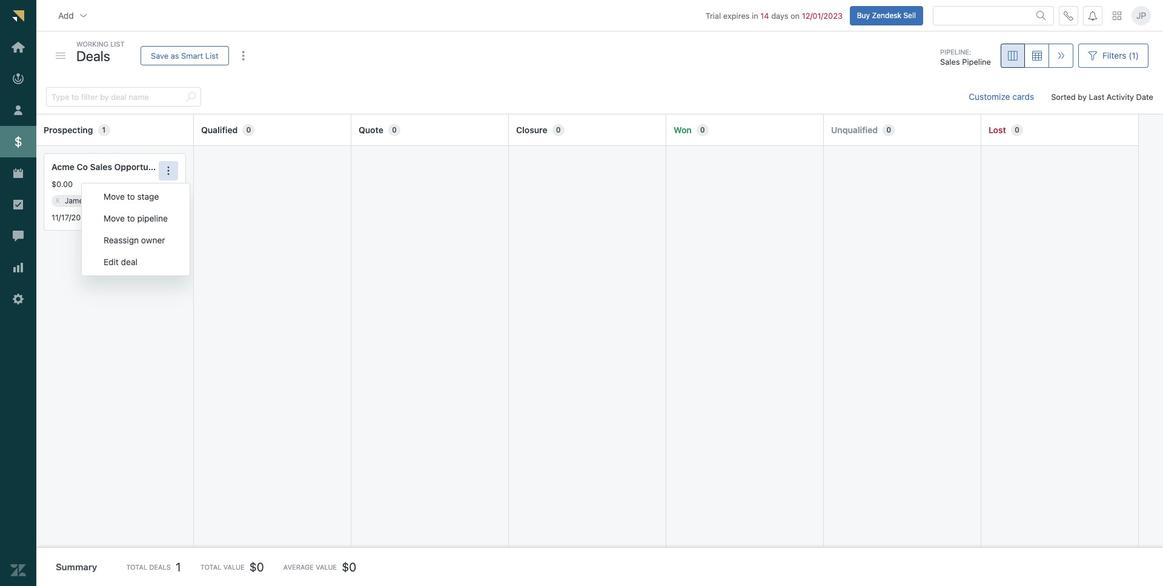 Task type: vqa. For each thing, say whether or not it's contained in the screenshot.
Deals in Total Deals 1
yes



Task type: locate. For each thing, give the bounding box(es) containing it.
1 horizontal spatial list
[[205, 51, 218, 60]]

1 vertical spatial deals
[[149, 564, 171, 571]]

move
[[104, 192, 125, 202], [104, 213, 125, 224]]

move inside menu item
[[104, 192, 125, 202]]

total right summary
[[126, 564, 147, 571]]

sales inside "link"
[[90, 162, 112, 172]]

1 horizontal spatial deals
[[149, 564, 171, 571]]

pipeline: sales pipeline
[[940, 48, 991, 67]]

1 horizontal spatial search image
[[1037, 11, 1046, 20]]

1 value from the left
[[223, 564, 245, 571]]

0 vertical spatial sales
[[940, 57, 960, 67]]

2 move from the top
[[104, 213, 125, 224]]

bell image
[[1088, 11, 1098, 20]]

edit deal menu item
[[82, 251, 190, 273]]

co
[[77, 162, 88, 172]]

trial
[[706, 11, 721, 20]]

1 horizontal spatial $0
[[342, 560, 356, 574]]

move to stage
[[104, 192, 159, 202]]

list right smart
[[205, 51, 218, 60]]

customize
[[969, 92, 1010, 102]]

1 to from the top
[[127, 192, 135, 202]]

contacts image
[[55, 199, 60, 203]]

reassign
[[104, 235, 139, 245]]

1 vertical spatial list
[[205, 51, 218, 60]]

0 vertical spatial move
[[104, 192, 125, 202]]

pipeline:
[[940, 48, 971, 56]]

11/17/2023
[[51, 212, 90, 222]]

0 vertical spatial list
[[110, 40, 125, 48]]

1 move from the top
[[104, 192, 125, 202]]

customize cards
[[969, 92, 1034, 102]]

buy
[[857, 11, 870, 20]]

1 horizontal spatial total
[[200, 564, 221, 571]]

to for pipeline
[[127, 213, 135, 224]]

customize cards button
[[959, 85, 1044, 109]]

jp button
[[1132, 6, 1151, 25]]

$0 right average
[[342, 560, 356, 574]]

average value $0
[[283, 560, 356, 574]]

sales right co
[[90, 162, 112, 172]]

deals inside total deals 1
[[149, 564, 171, 571]]

total for $0
[[200, 564, 221, 571]]

move to stage menu item
[[82, 186, 190, 208]]

on
[[791, 11, 800, 20]]

1 total from the left
[[126, 564, 147, 571]]

0 right qualified
[[246, 125, 251, 134]]

0 for qualified
[[246, 125, 251, 134]]

value for average value $0
[[316, 564, 337, 571]]

search image down smart
[[186, 92, 196, 102]]

to
[[127, 192, 135, 202], [127, 213, 135, 224]]

$0.00
[[51, 179, 73, 189]]

menu containing move to stage
[[81, 183, 190, 276]]

overflow vertical fill image
[[238, 51, 248, 61]]

filters (1) button
[[1078, 44, 1149, 68]]

0 horizontal spatial $0
[[249, 560, 264, 574]]

edit
[[104, 257, 119, 267]]

to left stage on the top left of the page
[[127, 192, 135, 202]]

won
[[674, 125, 692, 135]]

0 vertical spatial deals
[[76, 48, 110, 64]]

value for total value $0
[[223, 564, 245, 571]]

0 horizontal spatial total
[[126, 564, 147, 571]]

move for move to pipeline
[[104, 213, 125, 224]]

0 for lost
[[1015, 125, 1020, 134]]

1 0 from the left
[[246, 125, 251, 134]]

2 total from the left
[[200, 564, 221, 571]]

2 value from the left
[[316, 564, 337, 571]]

zendesk
[[872, 11, 902, 20]]

2 $0 from the left
[[342, 560, 356, 574]]

1 down the type to filter by deal name field
[[102, 125, 106, 134]]

qualified
[[201, 125, 238, 135]]

move inside menu item
[[104, 213, 125, 224]]

1
[[102, 125, 106, 134], [176, 560, 181, 574]]

1 vertical spatial sales
[[90, 162, 112, 172]]

1 horizontal spatial sales
[[940, 57, 960, 67]]

chevron down image
[[79, 11, 88, 20]]

calls image
[[1064, 11, 1074, 20]]

0 horizontal spatial list
[[110, 40, 125, 48]]

5 0 from the left
[[886, 125, 891, 134]]

$0
[[249, 560, 264, 574], [342, 560, 356, 574]]

2 0 from the left
[[392, 125, 397, 134]]

to left "pipeline"
[[127, 213, 135, 224]]

0 horizontal spatial value
[[223, 564, 245, 571]]

1 horizontal spatial 1
[[176, 560, 181, 574]]

0 right "lost"
[[1015, 125, 1020, 134]]

move down the peterson
[[104, 213, 125, 224]]

closure
[[516, 125, 548, 135]]

sales down pipeline:
[[940, 57, 960, 67]]

0 right quote
[[392, 125, 397, 134]]

sales inside pipeline: sales pipeline
[[940, 57, 960, 67]]

to inside menu item
[[127, 213, 135, 224]]

total inside total value $0
[[200, 564, 221, 571]]

total inside total deals 1
[[126, 564, 147, 571]]

deals
[[76, 48, 110, 64], [149, 564, 171, 571]]

list inside 'working list deals'
[[110, 40, 125, 48]]

move down acme co sales opportunity "link"
[[104, 192, 125, 202]]

search image
[[1037, 11, 1046, 20], [186, 92, 196, 102]]

0 horizontal spatial deals
[[76, 48, 110, 64]]

0 horizontal spatial 1
[[102, 125, 106, 134]]

to for stage
[[127, 192, 135, 202]]

1 horizontal spatial value
[[316, 564, 337, 571]]

working list deals
[[76, 40, 125, 64]]

total value $0
[[200, 560, 264, 574]]

list right working
[[110, 40, 125, 48]]

1 vertical spatial 1
[[176, 560, 181, 574]]

value inside average value $0
[[316, 564, 337, 571]]

0 right won
[[700, 125, 705, 134]]

list inside button
[[205, 51, 218, 60]]

$0 left average
[[249, 560, 264, 574]]

total
[[126, 564, 147, 571], [200, 564, 221, 571]]

menu
[[81, 183, 190, 276]]

1 vertical spatial to
[[127, 213, 135, 224]]

search image left calls icon
[[1037, 11, 1046, 20]]

1 left total value $0
[[176, 560, 181, 574]]

1 vertical spatial move
[[104, 213, 125, 224]]

total right total deals 1
[[200, 564, 221, 571]]

add button
[[48, 3, 98, 28]]

smart
[[181, 51, 203, 60]]

sales
[[940, 57, 960, 67], [90, 162, 112, 172]]

6 0 from the left
[[1015, 125, 1020, 134]]

days
[[771, 11, 789, 20]]

2 to from the top
[[127, 213, 135, 224]]

0 horizontal spatial search image
[[186, 92, 196, 102]]

cards
[[1013, 92, 1034, 102]]

4 0 from the left
[[700, 125, 705, 134]]

value
[[223, 564, 245, 571], [316, 564, 337, 571]]

average
[[283, 564, 314, 571]]

3 0 from the left
[[556, 125, 561, 134]]

0 right "unqualified"
[[886, 125, 891, 134]]

0 vertical spatial search image
[[1037, 11, 1046, 20]]

1 $0 from the left
[[249, 560, 264, 574]]

0 horizontal spatial sales
[[90, 162, 112, 172]]

0
[[246, 125, 251, 134], [392, 125, 397, 134], [556, 125, 561, 134], [700, 125, 705, 134], [886, 125, 891, 134], [1015, 125, 1020, 134]]

edit deal
[[104, 257, 137, 267]]

filters
[[1103, 50, 1127, 61]]

acme co sales opportunity
[[51, 162, 164, 172]]

0 right closure
[[556, 125, 561, 134]]

list
[[110, 40, 125, 48], [205, 51, 218, 60]]

0 vertical spatial to
[[127, 192, 135, 202]]

value inside total value $0
[[223, 564, 245, 571]]

to inside menu item
[[127, 192, 135, 202]]

deal
[[121, 257, 137, 267]]



Task type: describe. For each thing, give the bounding box(es) containing it.
zendesk products image
[[1113, 11, 1121, 20]]

unqualified
[[831, 125, 878, 135]]

reassign owner
[[104, 235, 165, 245]]

stage
[[137, 192, 159, 202]]

peterson
[[89, 196, 120, 205]]

owner
[[141, 235, 165, 245]]

pipeline
[[962, 57, 991, 67]]

(1)
[[1129, 50, 1139, 61]]

save
[[151, 51, 169, 60]]

14
[[761, 11, 769, 20]]

sorted by last activity date
[[1051, 92, 1154, 102]]

opportunity
[[114, 162, 164, 172]]

handler image
[[56, 53, 65, 59]]

quote
[[359, 125, 384, 135]]

move to pipeline
[[104, 213, 168, 224]]

last
[[1089, 92, 1105, 102]]

by
[[1078, 92, 1087, 102]]

1 vertical spatial search image
[[186, 92, 196, 102]]

sell
[[904, 11, 916, 20]]

in
[[752, 11, 758, 20]]

total for 1
[[126, 564, 147, 571]]

filters (1)
[[1103, 50, 1139, 61]]

$0 for average value $0
[[342, 560, 356, 574]]

0 for closure
[[556, 125, 561, 134]]

date
[[1136, 92, 1154, 102]]

0 vertical spatial 1
[[102, 125, 106, 134]]

add
[[58, 10, 74, 20]]

save as smart list
[[151, 51, 218, 60]]

jp
[[1136, 10, 1146, 21]]

save as smart list button
[[141, 46, 229, 65]]

move to pipeline menu item
[[82, 208, 190, 230]]

0 for quote
[[392, 125, 397, 134]]

as
[[171, 51, 179, 60]]

total deals 1
[[126, 560, 181, 574]]

move for move to stage
[[104, 192, 125, 202]]

acme
[[51, 162, 75, 172]]

sorted
[[1051, 92, 1076, 102]]

buy zendesk sell button
[[850, 6, 923, 25]]

james peterson
[[65, 196, 120, 205]]

james
[[65, 196, 87, 205]]

0 for unqualified
[[886, 125, 891, 134]]

trial expires in 14 days on 12/01/2023
[[706, 11, 843, 20]]

deals inside 'working list deals'
[[76, 48, 110, 64]]

zendesk image
[[10, 563, 26, 579]]

buy zendesk sell
[[857, 11, 916, 20]]

reassign owner menu item
[[82, 230, 190, 251]]

activity
[[1107, 92, 1134, 102]]

lost
[[989, 125, 1006, 135]]

pipeline
[[137, 213, 168, 224]]

Type to filter by deal name field
[[51, 88, 181, 106]]

$0 for total value $0
[[249, 560, 264, 574]]

acme co sales opportunity link
[[51, 161, 164, 174]]

12/01/2023
[[802, 11, 843, 20]]

expires
[[723, 11, 750, 20]]

working
[[76, 40, 108, 48]]

0 for won
[[700, 125, 705, 134]]

prospecting
[[44, 125, 93, 135]]

summary
[[56, 562, 97, 573]]



